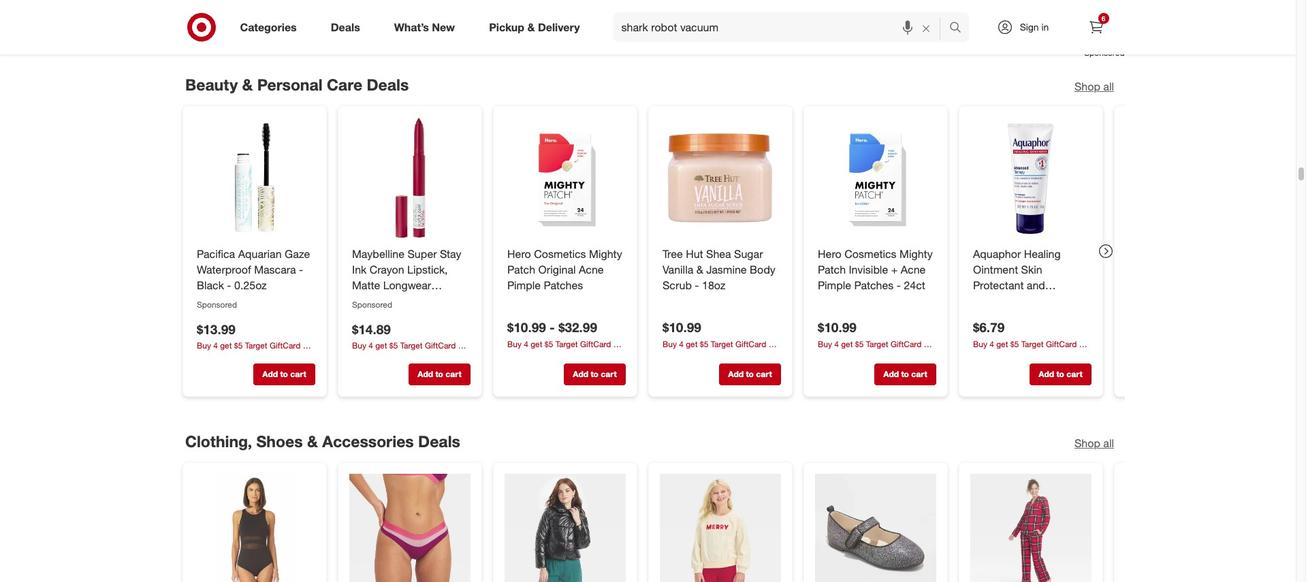Task type: describe. For each thing, give the bounding box(es) containing it.
$6.79
[[973, 319, 1004, 335]]

care for hero cosmetics mighty patch invisible + acne pimple patches - 24ct
[[886, 351, 902, 361]]

pacifica aquarian gaze waterproof mascara - black - 0.25oz
[[196, 247, 310, 292]]

original
[[538, 263, 575, 276]]

buy 4 get $5 target giftcard on beauty & personal care button for pimple
[[818, 338, 936, 361]]

shop all link for clothing, shoes & accessories deals
[[1074, 436, 1114, 452]]

& inside pickup & delivery link
[[527, 20, 535, 34]]

unscented
[[973, 325, 1026, 338]]

$10.99 for hero cosmetics mighty patch invisible + acne pimple patches - 24ct
[[818, 319, 856, 335]]

what's new link
[[383, 12, 472, 42]]

add for pacifica aquarian gaze waterproof mascara - black - 0.25oz
[[262, 369, 278, 379]]

invisible
[[848, 263, 888, 276]]

clothing,
[[185, 432, 252, 451]]

on inside $10.99 - $32.99 buy 4 get $5 target giftcard on beauty & personal care
[[613, 339, 622, 349]]

accessories
[[322, 432, 413, 451]]

buy inside $13.99 buy 4 get $5 target giftcard on beauty & personal care
[[196, 341, 211, 351]]

on for tree hut shea sugar vanilla & jasmine body scrub - 18oz
[[768, 339, 778, 349]]

sponsored for $13.99
[[196, 299, 237, 309]]

buy for hero cosmetics mighty patch invisible + acne pimple patches - 24ct
[[818, 339, 832, 349]]

mascara
[[254, 263, 296, 276]]

sign in
[[1020, 21, 1049, 33]]

care
[[327, 75, 362, 94]]

get inside $13.99 buy 4 get $5 target giftcard on beauty & personal care
[[220, 341, 232, 351]]

care inside $10.99 - $32.99 buy 4 get $5 target giftcard on beauty & personal care
[[576, 351, 592, 361]]

to for maybelline super stay ink crayon lipstick, matte longwear lipstick - 0.04oz
[[435, 369, 443, 379]]

personal for hero cosmetics mighty patch invisible + acne pimple patches - 24ct
[[852, 351, 884, 361]]

patch for $10.99
[[818, 263, 845, 276]]

what's new
[[394, 20, 455, 34]]

clothing, shoes & accessories deals
[[185, 432, 460, 451]]

cart for hero cosmetics mighty patch invisible + acne pimple patches - 24ct
[[911, 369, 927, 379]]

mighty for $10.99
[[899, 247, 932, 261]]

add to cart for tree hut shea sugar vanilla & jasmine body scrub - 18oz
[[728, 369, 772, 379]]

$13.99
[[196, 321, 235, 337]]

2 horizontal spatial sponsored
[[1084, 48, 1125, 58]]

pacifica
[[196, 247, 235, 261]]

buy 4 get $5 target giftcard on beauty & personal care button for body
[[662, 338, 781, 361]]

on for aquaphor healing ointment skin protectant and moisturizer for dry and cracked skin unscented - 1.75oz
[[1079, 339, 1088, 349]]

beauty for aquaphor healing ointment skin protectant and moisturizer for dry and cracked skin unscented - 1.75oz
[[973, 351, 998, 361]]

for
[[1030, 294, 1043, 307]]

gaze
[[284, 247, 310, 261]]

sign
[[1020, 21, 1039, 33]]

in
[[1042, 21, 1049, 33]]

buy 4 get $5 target giftcard on beauty & personal care button for patches
[[507, 338, 625, 361]]

pimple inside 'hero cosmetics mighty patch invisible + acne pimple patches - 24ct'
[[818, 278, 851, 292]]

maybelline super stay ink crayon lipstick, matte longwear lipstick - 0.04oz link
[[352, 246, 467, 307]]

& inside $6.79 buy 4 get $5 target giftcard on beauty & personal care
[[1000, 351, 1005, 361]]

add for hero cosmetics mighty patch invisible + acne pimple patches - 24ct
[[883, 369, 899, 379]]

$10.99 for tree hut shea sugar vanilla & jasmine body scrub - 18oz
[[662, 319, 701, 335]]

0.04oz
[[400, 294, 432, 307]]

4 inside $10.99 - $32.99 buy 4 get $5 target giftcard on beauty & personal care
[[523, 339, 528, 349]]

pickup
[[489, 20, 524, 34]]

hut
[[686, 247, 703, 261]]

shop all link for beauty & personal care deals
[[1074, 79, 1114, 95]]

add to cart button for pacifica aquarian gaze waterproof mascara - black - 0.25oz
[[253, 363, 315, 385]]

target inside $13.99 buy 4 get $5 target giftcard on beauty & personal care
[[245, 341, 267, 351]]

giftcard for aquaphor healing ointment skin protectant and moisturizer for dry and cracked skin unscented - 1.75oz
[[1046, 339, 1077, 349]]

+
[[891, 263, 897, 276]]

categories link
[[228, 12, 314, 42]]

crayon
[[369, 263, 404, 276]]

hero cosmetics mighty patch invisible + acne pimple patches - 24ct
[[818, 247, 932, 292]]

ointment
[[973, 263, 1018, 276]]

to for tree hut shea sugar vanilla & jasmine body scrub - 18oz
[[746, 369, 753, 379]]

personal
[[257, 75, 322, 94]]

aquaphor healing ointment skin protectant and moisturizer for dry and cracked skin unscented - 1.75oz link
[[973, 246, 1089, 338]]

beauty inside $10.99 - $32.99 buy 4 get $5 target giftcard on beauty & personal care
[[507, 351, 532, 361]]

sponsored for $14.89
[[352, 299, 392, 309]]

delivery
[[538, 20, 580, 34]]

$5 for hero cosmetics mighty patch invisible + acne pimple patches - 24ct
[[855, 339, 863, 349]]

patches inside hero cosmetics mighty patch original acne pimple patches
[[543, 278, 583, 292]]

search
[[943, 22, 976, 35]]

buy for tree hut shea sugar vanilla & jasmine body scrub - 18oz
[[662, 339, 676, 349]]

personal for aquaphor healing ointment skin protectant and moisturizer for dry and cracked skin unscented - 1.75oz
[[1008, 351, 1039, 361]]

$32.99
[[558, 319, 597, 335]]

deals link
[[319, 12, 377, 42]]

get inside $10.99 - $32.99 buy 4 get $5 target giftcard on beauty & personal care
[[530, 339, 542, 349]]

to for hero cosmetics mighty patch invisible + acne pimple patches - 24ct
[[901, 369, 909, 379]]

all for clothing, shoes & accessories deals
[[1103, 437, 1114, 450]]

beauty
[[185, 75, 237, 94]]

giftcard inside $10.99 - $32.99 buy 4 get $5 target giftcard on beauty & personal care
[[580, 339, 611, 349]]

add for maybelline super stay ink crayon lipstick, matte longwear lipstick - 0.04oz
[[417, 369, 433, 379]]

add to cart button for hero cosmetics mighty patch invisible + acne pimple patches - 24ct
[[874, 363, 936, 385]]

search button
[[943, 12, 976, 45]]

lipstick,
[[407, 263, 447, 276]]

$5 for tree hut shea sugar vanilla & jasmine body scrub - 18oz
[[700, 339, 708, 349]]

scrub
[[662, 278, 691, 292]]

hero for $10.99
[[818, 247, 841, 261]]

6 link
[[1081, 12, 1111, 42]]

mighty for $10.99 - $32.99
[[589, 247, 622, 261]]

add to cart for maybelline super stay ink crayon lipstick, matte longwear lipstick - 0.04oz
[[417, 369, 461, 379]]

maybelline
[[352, 247, 404, 261]]

0.25oz
[[234, 278, 266, 292]]

tree
[[662, 247, 683, 261]]

new
[[432, 20, 455, 34]]

hero for $10.99 - $32.99
[[507, 247, 531, 261]]

$10.99 for hero cosmetics mighty patch original acne pimple patches
[[507, 319, 546, 335]]

target inside $10.99 - $32.99 buy 4 get $5 target giftcard on beauty & personal care
[[555, 339, 578, 349]]

get for aquaphor healing ointment skin protectant and moisturizer for dry and cracked skin unscented - 1.75oz
[[996, 339, 1008, 349]]

What can we help you find? suggestions appear below search field
[[613, 12, 952, 42]]

tree hut shea sugar vanilla & jasmine body scrub - 18oz link
[[662, 246, 778, 293]]

$6.79 buy 4 get $5 target giftcard on beauty & personal care
[[973, 319, 1088, 361]]

sign in link
[[985, 12, 1070, 42]]

& inside $13.99 buy 4 get $5 target giftcard on beauty & personal care
[[224, 352, 229, 363]]

healing
[[1024, 247, 1060, 261]]

6
[[1102, 14, 1105, 22]]

cracked
[[973, 309, 1014, 323]]

shop all for clothing, shoes & accessories deals
[[1074, 437, 1114, 450]]

lipstick
[[352, 294, 389, 307]]

0 vertical spatial skin
[[1021, 263, 1042, 276]]

cart for hero cosmetics mighty patch original acne pimple patches
[[600, 369, 616, 379]]

4 for aquaphor healing ointment skin protectant and moisturizer for dry and cracked skin unscented - 1.75oz
[[989, 339, 994, 349]]

cart for maybelline super stay ink crayon lipstick, matte longwear lipstick - 0.04oz
[[445, 369, 461, 379]]

to for aquaphor healing ointment skin protectant and moisturizer for dry and cracked skin unscented - 1.75oz
[[1056, 369, 1064, 379]]

black
[[196, 278, 224, 292]]

giftcard for hero cosmetics mighty patch invisible + acne pimple patches - 24ct
[[890, 339, 921, 349]]

jasmine
[[706, 263, 746, 276]]

personal inside $13.99 buy 4 get $5 target giftcard on beauty & personal care
[[231, 352, 263, 363]]

- inside 'hero cosmetics mighty patch invisible + acne pimple patches - 24ct'
[[896, 278, 901, 292]]



Task type: locate. For each thing, give the bounding box(es) containing it.
5 add to cart button from the left
[[874, 363, 936, 385]]

1 horizontal spatial hero
[[818, 247, 841, 261]]

shop
[[1074, 80, 1100, 93], [1074, 437, 1100, 450]]

advertisement region
[[171, 0, 1125, 47]]

to for pacifica aquarian gaze waterproof mascara - black - 0.25oz
[[280, 369, 288, 379]]

1 shop from the top
[[1074, 80, 1100, 93]]

aquarian
[[238, 247, 281, 261]]

to for hero cosmetics mighty patch original acne pimple patches
[[590, 369, 598, 379]]

shop for beauty & personal care deals
[[1074, 80, 1100, 93]]

sponsored down 6 link
[[1084, 48, 1125, 58]]

1 all from the top
[[1103, 80, 1114, 93]]

add to cart for pacifica aquarian gaze waterproof mascara - black - 0.25oz
[[262, 369, 306, 379]]

- down waterproof
[[227, 278, 231, 292]]

$10.99 buy 4 get $5 target giftcard on beauty & personal care down 24ct
[[818, 319, 933, 361]]

what's
[[394, 20, 429, 34]]

acne
[[578, 263, 603, 276], [900, 263, 925, 276]]

add to cart
[[262, 369, 306, 379], [417, 369, 461, 379], [573, 369, 616, 379], [728, 369, 772, 379], [883, 369, 927, 379], [1038, 369, 1082, 379]]

care inside $13.99 buy 4 get $5 target giftcard on beauty & personal care
[[265, 352, 281, 363]]

5 add to cart from the left
[[883, 369, 927, 379]]

3 add to cart button from the left
[[564, 363, 625, 385]]

3 $10.99 from the left
[[818, 319, 856, 335]]

categories
[[240, 20, 297, 34]]

longwear
[[383, 278, 431, 292]]

- left 18oz
[[694, 278, 699, 292]]

5 to from the left
[[901, 369, 909, 379]]

on for hero cosmetics mighty patch invisible + acne pimple patches - 24ct
[[924, 339, 933, 349]]

- inside tree hut shea sugar vanilla & jasmine body scrub - 18oz
[[694, 278, 699, 292]]

pickup & delivery
[[489, 20, 580, 34]]

maybelline super stay ink crayon lipstick, matte longwear lipstick - 0.04oz image
[[349, 117, 470, 238], [349, 117, 470, 238]]

hero cosmetics mighty patch invisible + acne pimple patches - 24ct link
[[818, 246, 933, 293]]

cart for aquaphor healing ointment skin protectant and moisturizer for dry and cracked skin unscented - 1.75oz
[[1066, 369, 1082, 379]]

2 add to cart button from the left
[[408, 363, 470, 385]]

1 horizontal spatial and
[[1066, 294, 1084, 307]]

1 $10.99 buy 4 get $5 target giftcard on beauty & personal care from the left
[[662, 319, 778, 361]]

super
[[407, 247, 437, 261]]

giftcard
[[580, 339, 611, 349], [735, 339, 766, 349], [890, 339, 921, 349], [1046, 339, 1077, 349], [269, 341, 300, 351]]

buy for aquaphor healing ointment skin protectant and moisturizer for dry and cracked skin unscented - 1.75oz
[[973, 339, 987, 349]]

1 acne from the left
[[578, 263, 603, 276]]

skin down healing
[[1021, 263, 1042, 276]]

patch inside 'hero cosmetics mighty patch invisible + acne pimple patches - 24ct'
[[818, 263, 845, 276]]

sponsored
[[1084, 48, 1125, 58], [196, 299, 237, 309], [352, 299, 392, 309]]

cosmetics up invisible
[[844, 247, 896, 261]]

1.75oz
[[1036, 325, 1069, 338]]

acne up 24ct
[[900, 263, 925, 276]]

4 inside $6.79 buy 4 get $5 target giftcard on beauty & personal care
[[989, 339, 994, 349]]

sponsored down black
[[196, 299, 237, 309]]

pimple down original
[[507, 278, 540, 292]]

0 vertical spatial all
[[1103, 80, 1114, 93]]

shop for clothing, shoes & accessories deals
[[1074, 437, 1100, 450]]

1 patch from the left
[[507, 263, 535, 276]]

1 add from the left
[[262, 369, 278, 379]]

hero inside 'hero cosmetics mighty patch invisible + acne pimple patches - 24ct'
[[818, 247, 841, 261]]

on
[[613, 339, 622, 349], [768, 339, 778, 349], [924, 339, 933, 349], [1079, 339, 1088, 349], [302, 341, 312, 351]]

& inside $10.99 - $32.99 buy 4 get $5 target giftcard on beauty & personal care
[[534, 351, 540, 361]]

giftcard inside $6.79 buy 4 get $5 target giftcard on beauty & personal care
[[1046, 339, 1077, 349]]

4 for tree hut shea sugar vanilla & jasmine body scrub - 18oz
[[679, 339, 683, 349]]

0 horizontal spatial $10.99 buy 4 get $5 target giftcard on beauty & personal care
[[662, 319, 778, 361]]

0 vertical spatial deals
[[331, 20, 360, 34]]

- left 1.75oz
[[1029, 325, 1033, 338]]

beauty inside $13.99 buy 4 get $5 target giftcard on beauty & personal care
[[196, 352, 222, 363]]

1 horizontal spatial deals
[[366, 75, 409, 94]]

- inside maybelline super stay ink crayon lipstick, matte longwear lipstick - 0.04oz
[[392, 294, 397, 307]]

moisturizer
[[973, 294, 1027, 307]]

on inside $13.99 buy 4 get $5 target giftcard on beauty & personal care
[[302, 341, 312, 351]]

add for tree hut shea sugar vanilla & jasmine body scrub - 18oz
[[728, 369, 743, 379]]

patch left invisible
[[818, 263, 845, 276]]

2 shop from the top
[[1074, 437, 1100, 450]]

1 pimple from the left
[[507, 278, 540, 292]]

0 vertical spatial shop
[[1074, 80, 1100, 93]]

- inside aquaphor healing ointment skin protectant and moisturizer for dry and cracked skin unscented - 1.75oz
[[1029, 325, 1033, 338]]

mighty up 24ct
[[899, 247, 932, 261]]

get for tree hut shea sugar vanilla & jasmine body scrub - 18oz
[[686, 339, 697, 349]]

2 horizontal spatial deals
[[418, 432, 460, 451]]

aquaphor healing ointment skin protectant and moisturizer for dry and cracked skin unscented - 1.75oz
[[973, 247, 1084, 338]]

hero cosmetics mighty patch original acne pimple patches link
[[507, 246, 623, 293]]

2 vertical spatial deals
[[418, 432, 460, 451]]

mighty inside 'hero cosmetics mighty patch invisible + acne pimple patches - 24ct'
[[899, 247, 932, 261]]

cosmetics
[[534, 247, 586, 261], [844, 247, 896, 261]]

5 cart from the left
[[911, 369, 927, 379]]

4
[[523, 339, 528, 349], [679, 339, 683, 349], [834, 339, 839, 349], [989, 339, 994, 349], [213, 341, 218, 351]]

1 horizontal spatial $10.99
[[662, 319, 701, 335]]

0 horizontal spatial cosmetics
[[534, 247, 586, 261]]

pacifica aquarian gaze waterproof mascara - black - 0.25oz link
[[196, 246, 312, 293]]

target for aquaphor healing ointment skin protectant and moisturizer for dry and cracked skin unscented - 1.75oz
[[1021, 339, 1043, 349]]

hero cosmetics mighty patch original acne pimple patches image
[[504, 117, 625, 238], [504, 117, 625, 238]]

1 vertical spatial shop
[[1074, 437, 1100, 450]]

4 inside $13.99 buy 4 get $5 target giftcard on beauty & personal care
[[213, 341, 218, 351]]

pacifica aquarian gaze waterproof mascara - black - 0.25oz image
[[194, 117, 315, 238], [194, 117, 315, 238]]

cosmetics inside hero cosmetics mighty patch original acne pimple patches
[[534, 247, 586, 261]]

add to cart for hero cosmetics mighty patch original acne pimple patches
[[573, 369, 616, 379]]

buy 4 get $5 target giftcard on beauty & personal care button for for
[[973, 338, 1091, 361]]

1 patches from the left
[[543, 278, 583, 292]]

add for aquaphor healing ointment skin protectant and moisturizer for dry and cracked skin unscented - 1.75oz
[[1038, 369, 1054, 379]]

2 shop all link from the top
[[1074, 436, 1114, 452]]

buy inside $6.79 buy 4 get $5 target giftcard on beauty & personal care
[[973, 339, 987, 349]]

dry
[[1046, 294, 1063, 307]]

get
[[530, 339, 542, 349], [686, 339, 697, 349], [841, 339, 853, 349], [996, 339, 1008, 349], [220, 341, 232, 351]]

0 horizontal spatial $10.99
[[507, 319, 546, 335]]

cosmetics inside 'hero cosmetics mighty patch invisible + acne pimple patches - 24ct'
[[844, 247, 896, 261]]

target
[[555, 339, 578, 349], [710, 339, 733, 349], [866, 339, 888, 349], [1021, 339, 1043, 349], [245, 341, 267, 351]]

all for beauty & personal care deals
[[1103, 80, 1114, 93]]

3 cart from the left
[[600, 369, 616, 379]]

all
[[1103, 80, 1114, 93], [1103, 437, 1114, 450]]

$10.99 - $32.99 buy 4 get $5 target giftcard on beauty & personal care
[[507, 319, 622, 361]]

0 horizontal spatial deals
[[331, 20, 360, 34]]

cart
[[290, 369, 306, 379], [445, 369, 461, 379], [600, 369, 616, 379], [756, 369, 772, 379], [911, 369, 927, 379], [1066, 369, 1082, 379]]

1 mighty from the left
[[589, 247, 622, 261]]

2 $10.99 buy 4 get $5 target giftcard on beauty & personal care from the left
[[818, 319, 933, 361]]

1 horizontal spatial sponsored
[[352, 299, 392, 309]]

4 add from the left
[[728, 369, 743, 379]]

beauty inside $6.79 buy 4 get $5 target giftcard on beauty & personal care
[[973, 351, 998, 361]]

target for tree hut shea sugar vanilla & jasmine body scrub - 18oz
[[710, 339, 733, 349]]

0 horizontal spatial pimple
[[507, 278, 540, 292]]

1 add to cart from the left
[[262, 369, 306, 379]]

personal
[[542, 351, 573, 361], [697, 351, 729, 361], [852, 351, 884, 361], [1008, 351, 1039, 361], [231, 352, 263, 363]]

cosmetics for $10.99 - $32.99
[[534, 247, 586, 261]]

patch for $10.99 - $32.99
[[507, 263, 535, 276]]

protectant
[[973, 278, 1023, 292]]

cart for tree hut shea sugar vanilla & jasmine body scrub - 18oz
[[756, 369, 772, 379]]

girls' crew neck french terry pullover sweatshirt - cat & jack™ image
[[660, 474, 781, 582], [660, 474, 781, 582]]

hero
[[507, 247, 531, 261], [818, 247, 841, 261]]

mighty inside hero cosmetics mighty patch original acne pimple patches
[[589, 247, 622, 261]]

patches down original
[[543, 278, 583, 292]]

$10.99 buy 4 get $5 target giftcard on beauty & personal care for 24ct
[[818, 319, 933, 361]]

pimple inside hero cosmetics mighty patch original acne pimple patches
[[507, 278, 540, 292]]

$10.99 buy 4 get $5 target giftcard on beauty & personal care
[[662, 319, 778, 361], [818, 319, 933, 361]]

$10.99 left '$32.99'
[[507, 319, 546, 335]]

toddler girls' anastasia dressy ballet flats - cat & jack™ image
[[815, 474, 936, 582], [815, 474, 936, 582]]

1 to from the left
[[280, 369, 288, 379]]

personal inside $6.79 buy 4 get $5 target giftcard on beauty & personal care
[[1008, 351, 1039, 361]]

0 horizontal spatial hero
[[507, 247, 531, 261]]

pickup & delivery link
[[477, 12, 597, 42]]

1 shop all from the top
[[1074, 80, 1114, 93]]

1 add to cart button from the left
[[253, 363, 315, 385]]

pimple
[[507, 278, 540, 292], [818, 278, 851, 292]]

$5 for aquaphor healing ointment skin protectant and moisturizer for dry and cracked skin unscented - 1.75oz
[[1010, 339, 1019, 349]]

4 for hero cosmetics mighty patch invisible + acne pimple patches - 24ct
[[834, 339, 839, 349]]

0 horizontal spatial and
[[1026, 278, 1045, 292]]

2 pimple from the left
[[818, 278, 851, 292]]

hero cosmetics mighty patch original acne pimple patches
[[507, 247, 622, 292]]

5 add from the left
[[883, 369, 899, 379]]

add to cart button for tree hut shea sugar vanilla & jasmine body scrub - 18oz
[[719, 363, 781, 385]]

matte
[[352, 278, 380, 292]]

- inside $10.99 - $32.99 buy 4 get $5 target giftcard on beauty & personal care
[[549, 319, 555, 335]]

1 vertical spatial all
[[1103, 437, 1114, 450]]

6 add to cart button from the left
[[1029, 363, 1091, 385]]

buy 4 get $5 target giftcard on beauty & personal care button
[[507, 338, 625, 361], [662, 338, 781, 361], [818, 338, 936, 361], [973, 338, 1091, 361], [196, 340, 315, 363]]

care inside $6.79 buy 4 get $5 target giftcard on beauty & personal care
[[1042, 351, 1057, 361]]

0 vertical spatial and
[[1026, 278, 1045, 292]]

deals for accessories
[[418, 432, 460, 451]]

tree hut shea sugar vanilla & jasmine body scrub - 18oz image
[[660, 117, 781, 238], [660, 117, 781, 238]]

1 vertical spatial skin
[[1017, 309, 1038, 323]]

&
[[527, 20, 535, 34], [242, 75, 253, 94], [696, 263, 703, 276], [534, 351, 540, 361], [690, 351, 695, 361], [845, 351, 850, 361], [1000, 351, 1005, 361], [224, 352, 229, 363], [307, 432, 318, 451]]

$5 inside $13.99 buy 4 get $5 target giftcard on beauty & personal care
[[234, 341, 242, 351]]

patches inside 'hero cosmetics mighty patch invisible + acne pimple patches - 24ct'
[[854, 278, 893, 292]]

1 horizontal spatial mighty
[[899, 247, 932, 261]]

target inside $6.79 buy 4 get $5 target giftcard on beauty & personal care
[[1021, 339, 1043, 349]]

ink
[[352, 263, 366, 276]]

shea
[[706, 247, 731, 261]]

mighty
[[589, 247, 622, 261], [899, 247, 932, 261]]

$5 inside $10.99 - $32.99 buy 4 get $5 target giftcard on beauty & personal care
[[544, 339, 553, 349]]

1 vertical spatial shop all link
[[1074, 436, 1114, 452]]

1 vertical spatial shop all
[[1074, 437, 1114, 450]]

1 horizontal spatial acne
[[900, 263, 925, 276]]

4 to from the left
[[746, 369, 753, 379]]

$10.99 buy 4 get $5 target giftcard on beauty & personal care down 18oz
[[662, 319, 778, 361]]

beauty & personal care deals
[[185, 75, 409, 94]]

care for tree hut shea sugar vanilla & jasmine body scrub - 18oz
[[731, 351, 747, 361]]

acne right original
[[578, 263, 603, 276]]

1 shop all link from the top
[[1074, 79, 1114, 95]]

0 horizontal spatial acne
[[578, 263, 603, 276]]

2 patch from the left
[[818, 263, 845, 276]]

get inside $6.79 buy 4 get $5 target giftcard on beauty & personal care
[[996, 339, 1008, 349]]

women's flannel pajama set - stars above™ image
[[970, 474, 1091, 582], [970, 474, 1091, 582]]

1 hero from the left
[[507, 247, 531, 261]]

2 cart from the left
[[445, 369, 461, 379]]

2 add from the left
[[417, 369, 433, 379]]

anne cole - women's mesh high neck one piece swimsuit image
[[194, 474, 315, 582], [194, 474, 315, 582]]

- down gaze
[[299, 263, 303, 276]]

4 cart from the left
[[756, 369, 772, 379]]

giftcard for tree hut shea sugar vanilla & jasmine body scrub - 18oz
[[735, 339, 766, 349]]

cosmetics up original
[[534, 247, 586, 261]]

vanilla
[[662, 263, 693, 276]]

parade women's re:play thong image
[[349, 474, 470, 582], [349, 474, 470, 582]]

body
[[749, 263, 775, 276]]

care
[[576, 351, 592, 361], [731, 351, 747, 361], [886, 351, 902, 361], [1042, 351, 1057, 361], [265, 352, 281, 363]]

patch
[[507, 263, 535, 276], [818, 263, 845, 276]]

beauty for hero cosmetics mighty patch invisible + acne pimple patches - 24ct
[[818, 351, 843, 361]]

mighty left tree
[[589, 247, 622, 261]]

2 all from the top
[[1103, 437, 1114, 450]]

6 to from the left
[[1056, 369, 1064, 379]]

& inside tree hut shea sugar vanilla & jasmine body scrub - 18oz
[[696, 263, 703, 276]]

$14.89
[[352, 321, 390, 337]]

6 cart from the left
[[1066, 369, 1082, 379]]

add to cart button for aquaphor healing ointment skin protectant and moisturizer for dry and cracked skin unscented - 1.75oz
[[1029, 363, 1091, 385]]

tree hut shea sugar vanilla & jasmine body scrub - 18oz
[[662, 247, 775, 292]]

buy inside $10.99 - $32.99 buy 4 get $5 target giftcard on beauty & personal care
[[507, 339, 521, 349]]

hero cosmetics mighty patch invisible + acne pimple patches - 24ct image
[[815, 117, 936, 238], [815, 117, 936, 238]]

giftcard inside $13.99 buy 4 get $5 target giftcard on beauty & personal care
[[269, 341, 300, 351]]

24ct
[[904, 278, 925, 292]]

1 cosmetics from the left
[[534, 247, 586, 261]]

2 cosmetics from the left
[[844, 247, 896, 261]]

0 vertical spatial shop all
[[1074, 80, 1114, 93]]

0 vertical spatial shop all link
[[1074, 79, 1114, 95]]

2 add to cart from the left
[[417, 369, 461, 379]]

acne inside 'hero cosmetics mighty patch invisible + acne pimple patches - 24ct'
[[900, 263, 925, 276]]

1 vertical spatial and
[[1066, 294, 1084, 307]]

$13.99 buy 4 get $5 target giftcard on beauty & personal care
[[196, 321, 312, 363]]

18oz
[[702, 278, 725, 292]]

patch inside hero cosmetics mighty patch original acne pimple patches
[[507, 263, 535, 276]]

$10.99
[[507, 319, 546, 335], [662, 319, 701, 335], [818, 319, 856, 335]]

buy
[[507, 339, 521, 349], [662, 339, 676, 349], [818, 339, 832, 349], [973, 339, 987, 349], [196, 341, 211, 351]]

$5 inside $6.79 buy 4 get $5 target giftcard on beauty & personal care
[[1010, 339, 1019, 349]]

add for hero cosmetics mighty patch original acne pimple patches
[[573, 369, 588, 379]]

- left '$32.99'
[[549, 319, 555, 335]]

personal inside $10.99 - $32.99 buy 4 get $5 target giftcard on beauty & personal care
[[542, 351, 573, 361]]

deals
[[331, 20, 360, 34], [366, 75, 409, 94], [418, 432, 460, 451]]

get for hero cosmetics mighty patch invisible + acne pimple patches - 24ct
[[841, 339, 853, 349]]

patches down invisible
[[854, 278, 893, 292]]

sponsored down 'matte'
[[352, 299, 392, 309]]

2 horizontal spatial $10.99
[[818, 319, 856, 335]]

- left 24ct
[[896, 278, 901, 292]]

add to cart for aquaphor healing ointment skin protectant and moisturizer for dry and cracked skin unscented - 1.75oz
[[1038, 369, 1082, 379]]

shop all
[[1074, 80, 1114, 93], [1074, 437, 1114, 450]]

1 $10.99 from the left
[[507, 319, 546, 335]]

1 vertical spatial deals
[[366, 75, 409, 94]]

add to cart for hero cosmetics mighty patch invisible + acne pimple patches - 24ct
[[883, 369, 927, 379]]

2 shop all from the top
[[1074, 437, 1114, 450]]

cart for pacifica aquarian gaze waterproof mascara - black - 0.25oz
[[290, 369, 306, 379]]

and up for
[[1026, 278, 1045, 292]]

hero inside hero cosmetics mighty patch original acne pimple patches
[[507, 247, 531, 261]]

patches
[[543, 278, 583, 292], [854, 278, 893, 292]]

beauty for tree hut shea sugar vanilla & jasmine body scrub - 18oz
[[662, 351, 687, 361]]

sugar
[[734, 247, 763, 261]]

2 patches from the left
[[854, 278, 893, 292]]

aquaphor healing ointment skin protectant and moisturizer for dry and cracked skin unscented - 1.75oz image
[[970, 117, 1091, 238], [970, 117, 1091, 238]]

target for hero cosmetics mighty patch invisible + acne pimple patches - 24ct
[[866, 339, 888, 349]]

maybelline super stay ink crayon lipstick, matte longwear lipstick - 0.04oz
[[352, 247, 461, 307]]

1 horizontal spatial patch
[[818, 263, 845, 276]]

1 horizontal spatial $10.99 buy 4 get $5 target giftcard on beauty & personal care
[[818, 319, 933, 361]]

2 mighty from the left
[[899, 247, 932, 261]]

- down longwear
[[392, 294, 397, 307]]

1 horizontal spatial pimple
[[818, 278, 851, 292]]

care for aquaphor healing ointment skin protectant and moisturizer for dry and cracked skin unscented - 1.75oz
[[1042, 351, 1057, 361]]

0 horizontal spatial sponsored
[[196, 299, 237, 309]]

add to cart button for hero cosmetics mighty patch original acne pimple patches
[[564, 363, 625, 385]]

women's short relaxed puffer jacket - a new day™ image
[[504, 474, 625, 582], [504, 474, 625, 582]]

pimple down invisible
[[818, 278, 851, 292]]

shoes
[[256, 432, 302, 451]]

0 horizontal spatial patches
[[543, 278, 583, 292]]

2 acne from the left
[[900, 263, 925, 276]]

$10.99 down invisible
[[818, 319, 856, 335]]

0 horizontal spatial patch
[[507, 263, 535, 276]]

and right dry
[[1066, 294, 1084, 307]]

6 add to cart from the left
[[1038, 369, 1082, 379]]

add to cart button for maybelline super stay ink crayon lipstick, matte longwear lipstick - 0.04oz
[[408, 363, 470, 385]]

stay
[[440, 247, 461, 261]]

shop all for beauty & personal care deals
[[1074, 80, 1114, 93]]

patch left original
[[507, 263, 535, 276]]

deals for care
[[366, 75, 409, 94]]

add to cart button
[[253, 363, 315, 385], [408, 363, 470, 385], [564, 363, 625, 385], [719, 363, 781, 385], [874, 363, 936, 385], [1029, 363, 1091, 385]]

$10.99 down scrub
[[662, 319, 701, 335]]

$10.99 inside $10.99 - $32.99 buy 4 get $5 target giftcard on beauty & personal care
[[507, 319, 546, 335]]

3 add to cart from the left
[[573, 369, 616, 379]]

skin down for
[[1017, 309, 1038, 323]]

0 horizontal spatial mighty
[[589, 247, 622, 261]]

2 $10.99 from the left
[[662, 319, 701, 335]]

on inside $6.79 buy 4 get $5 target giftcard on beauty & personal care
[[1079, 339, 1088, 349]]

4 add to cart from the left
[[728, 369, 772, 379]]

cosmetics for $10.99
[[844, 247, 896, 261]]

$10.99 buy 4 get $5 target giftcard on beauty & personal care for 18oz
[[662, 319, 778, 361]]

-
[[299, 263, 303, 276], [227, 278, 231, 292], [694, 278, 699, 292], [896, 278, 901, 292], [392, 294, 397, 307], [549, 319, 555, 335], [1029, 325, 1033, 338]]

$5
[[544, 339, 553, 349], [700, 339, 708, 349], [855, 339, 863, 349], [1010, 339, 1019, 349], [234, 341, 242, 351]]

acne inside hero cosmetics mighty patch original acne pimple patches
[[578, 263, 603, 276]]

2 to from the left
[[435, 369, 443, 379]]

personal for tree hut shea sugar vanilla & jasmine body scrub - 18oz
[[697, 351, 729, 361]]

1 horizontal spatial cosmetics
[[844, 247, 896, 261]]

4 add to cart button from the left
[[719, 363, 781, 385]]

2 hero from the left
[[818, 247, 841, 261]]

waterproof
[[196, 263, 251, 276]]

1 horizontal spatial patches
[[854, 278, 893, 292]]

1 cart from the left
[[290, 369, 306, 379]]

3 add from the left
[[573, 369, 588, 379]]

6 add from the left
[[1038, 369, 1054, 379]]

aquaphor
[[973, 247, 1021, 261]]

3 to from the left
[[590, 369, 598, 379]]



Task type: vqa. For each thing, say whether or not it's contained in the screenshot.
second hero from left
yes



